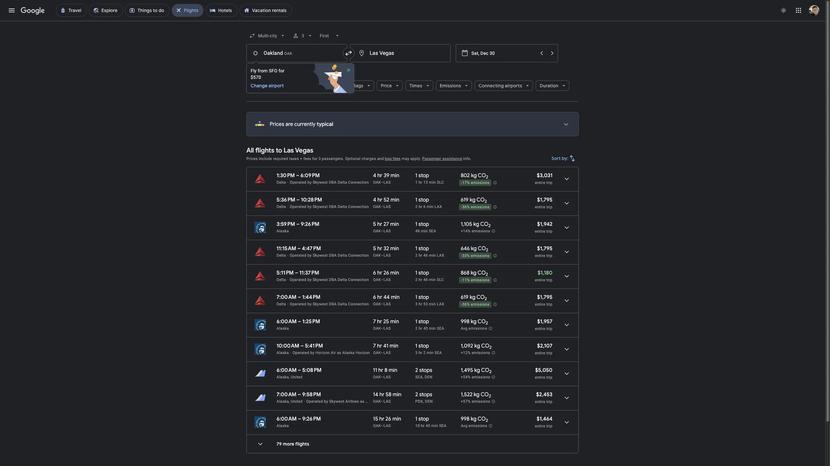 Task type: vqa. For each thing, say whether or not it's contained in the screenshot.


Task type: describe. For each thing, give the bounding box(es) containing it.
2 inside 646 kg co 2
[[486, 248, 489, 253]]

flight details. leaves oakland international airport at 3:59 pm on saturday, december 30 and arrives at harry reid international airport at 9:26 pm on saturday, december 30. image
[[559, 220, 575, 236]]

min inside 1 stop 3 hr 2 min sea
[[427, 351, 434, 355]]

hr inside 11 hr 8 min oak – las
[[379, 367, 384, 374]]

emissions down 1,495 kg co 2
[[472, 375, 491, 380]]

– inside 6:00 am – 1:25 pm alaska
[[298, 319, 301, 325]]

entire for 6 hr 44 min
[[535, 302, 546, 307]]

alaska, inside 6:00 am – 5:08 pm alaska, united
[[277, 375, 290, 380]]

– left arrival time: 1:44 pm. text field at the bottom of the page
[[298, 294, 301, 301]]

emissions down 1,092 kg co 2 in the right bottom of the page
[[472, 351, 491, 355]]

$1,180
[[538, 270, 553, 276]]

total duration 5 hr 32 min. element
[[373, 246, 416, 253]]

flight details. leaves oakland international airport at 6:00 am on saturday, december 30 and arrives at harry reid international airport at 1:25 pm on saturday, december 30. image
[[559, 317, 575, 333]]

6 inside 1 stop 2 hr 6 min lax
[[424, 205, 426, 209]]

52
[[384, 197, 390, 203]]

sea for 15 hr 26 min
[[439, 424, 447, 428]]

– inside "6:00 am – 9:26 pm alaska"
[[298, 416, 301, 423]]

oak for 7 hr 41 min
[[373, 351, 381, 355]]

– inside 14 hr 58 min oak – las
[[381, 400, 384, 404]]

min inside 1 stop 2 hr 46 min lax
[[429, 253, 436, 258]]

stop for 6 hr 44 min
[[419, 294, 429, 301]]

44
[[384, 294, 390, 301]]

– left 4:47 pm
[[298, 246, 301, 252]]

and
[[377, 157, 384, 161]]

all filters button
[[247, 78, 283, 94]]

1 stop 2 hr 6 min lax
[[416, 197, 442, 209]]

53
[[424, 302, 428, 307]]

co for 14 hr 58 min
[[481, 392, 489, 398]]

Arrival time: 5:08 PM. text field
[[303, 367, 322, 374]]

hr inside 1 stop 2 hr 40 min sea
[[419, 326, 423, 331]]

connection for 4 hr 52 min
[[348, 205, 369, 209]]

emissions up 1,105 kg co 2
[[471, 205, 490, 210]]

bag
[[385, 157, 392, 161]]

2 down '+57% emissions'
[[486, 418, 488, 424]]

998 for 7 hr 25 min
[[461, 319, 470, 325]]

Departure text field
[[472, 45, 536, 62]]

airport
[[269, 83, 284, 89]]

Departure time: 6:00 AM. text field
[[277, 319, 297, 325]]

flight details. leaves oakland international airport at 5:36 pm on saturday, december 30 and arrives at harry reid international airport at 10:28 pm on saturday, december 30. image
[[559, 196, 575, 211]]

oak for 7 hr 25 min
[[373, 326, 381, 331]]

Arrival time: 5:41 PM. text field
[[305, 343, 323, 350]]

5:36 pm – 10:28 pm
[[277, 197, 322, 203]]

$1,795 for 6 hr 44 min
[[538, 294, 553, 301]]

entire for 6 hr 26 min
[[535, 278, 546, 283]]

– inside 6 hr 44 min oak – las
[[381, 302, 384, 307]]

– left arrival time: 5:41 pm. text field
[[301, 343, 304, 350]]

sort by:
[[552, 156, 569, 161]]

co for 5 hr 32 min
[[478, 246, 486, 252]]

assistance
[[443, 157, 462, 161]]

998 kg co 2 for $1,957
[[461, 319, 488, 326]]

– inside the 4 hr 39 min oak – las
[[381, 180, 384, 185]]

1 horizon from the left
[[316, 351, 330, 355]]

flight details. leaves oakland international airport at 7:00 am on saturday, december 30 and arrives at harry reid international airport at 9:58 pm on saturday, december 30. image
[[559, 390, 575, 406]]

emissions up 1,092 kg co 2 in the right bottom of the page
[[469, 327, 488, 331]]

1 vertical spatial flights
[[296, 441, 309, 447]]

hr inside 1 stop 3 hr 53 min lax
[[419, 302, 423, 307]]

$5,050
[[536, 367, 553, 374]]

stop for 7 hr 25 min
[[419, 319, 429, 325]]

connecting airports
[[479, 83, 522, 89]]

+57% emissions
[[461, 400, 491, 404]]

$1,795 entire trip for 4 hr 52 min
[[535, 197, 553, 210]]

operated for 11:15 am
[[290, 253, 307, 258]]

4 hr 52 min oak – las
[[373, 197, 400, 209]]

oak for 5 hr 32 min
[[373, 253, 381, 258]]

to
[[276, 147, 282, 155]]

$1,942
[[538, 221, 553, 228]]

none text field inside search field
[[247, 44, 347, 62]]

2 stops pdx , den
[[416, 392, 433, 404]]

– inside 7 hr 25 min oak – las
[[381, 326, 384, 331]]

sfo
[[269, 68, 278, 73]]

1 for 6 hr 44 min
[[416, 294, 418, 301]]

2 inside 1,092 kg co 2
[[490, 345, 492, 351]]

2 down -17% emissions
[[485, 199, 487, 204]]

min inside 5 hr 27 min oak – las
[[391, 221, 399, 228]]

+14%
[[461, 229, 471, 234]]

emissions down 646 kg co 2 in the right of the page
[[471, 254, 490, 258]]

prices are currently typical
[[270, 121, 333, 128]]

min inside 6 hr 44 min oak – las
[[391, 294, 400, 301]]

total duration 7 hr 41 min. element
[[373, 343, 416, 351]]

oak for 11 hr 8 min
[[373, 375, 381, 380]]

leaves oakland international airport at 5:36 pm on saturday, december 30 and arrives at harry reid international airport at 10:28 pm on saturday, december 30. element
[[277, 197, 322, 203]]

skywest for 11:37 pm
[[313, 278, 328, 282]]

$2,107 entire trip
[[535, 343, 553, 356]]

layover (1 of 1) is a 10 hr 45 min layover at seattle-tacoma international airport in seattle. element
[[416, 424, 458, 429]]

las for 4 hr 52 min
[[384, 205, 391, 209]]

Departure time: 1:30 PM. text field
[[277, 172, 295, 179]]

2 inside 1 stop 3 hr 2 min sea
[[424, 351, 426, 355]]

co for 4 hr 39 min
[[478, 172, 486, 179]]

Arrival time: 9:26 PM. text field
[[303, 416, 321, 423]]

6 for 6 hr 26 min
[[373, 270, 376, 276]]

1,105 kg co 2
[[461, 221, 491, 229]]

58
[[386, 392, 392, 398]]

1,105
[[461, 221, 473, 228]]

$3,031 entire trip
[[535, 172, 553, 185]]

stop for 15 hr 26 min
[[419, 416, 429, 423]]

co for 11 hr 8 min
[[481, 367, 490, 374]]

dba for 4:47 pm
[[329, 253, 337, 258]]

total duration 7 hr 25 min. element
[[373, 319, 416, 326]]

total duration 14 hr 58 min. element
[[373, 392, 416, 399]]

2 down -11% emissions
[[485, 296, 487, 302]]

15 hr 26 min oak – las
[[373, 416, 401, 428]]

1 stop 1 hr 13 min slc
[[416, 172, 444, 185]]

entire for 4 hr 52 min
[[535, 205, 546, 210]]

total duration 15 hr 26 min. element
[[373, 416, 416, 424]]

5 hr 27 min oak – las
[[373, 221, 399, 234]]

2 inside 868 kg co 2
[[486, 272, 488, 277]]

total duration 4 hr 52 min. element
[[373, 197, 416, 204]]

las for 14 hr 58 min
[[384, 400, 391, 404]]

1 stop 10 hr 45 min sea
[[416, 416, 447, 428]]

Departure time: 11:15 AM. text field
[[277, 246, 296, 252]]

min inside 14 hr 58 min oak – las
[[393, 392, 402, 398]]

1 stop flight. element for 6 hr 44 min
[[416, 294, 429, 302]]

2 inside 1 stop 2 hr 6 min lax
[[416, 205, 418, 209]]

1,092 kg co 2
[[461, 343, 492, 351]]

bags
[[353, 83, 364, 89]]

change
[[251, 83, 268, 89]]

operated by horizon air as alaska horizon
[[293, 351, 370, 355]]

as for 7
[[337, 351, 342, 355]]

hr inside '6 hr 26 min oak – las'
[[378, 270, 382, 276]]

2 inside 1,522 kg co 2
[[489, 394, 491, 399]]

41
[[384, 343, 389, 350]]

emissions down 802 kg co 2
[[471, 181, 490, 185]]

79
[[277, 441, 282, 447]]

2 inside 1 stop 2 hr 40 min sea
[[416, 326, 418, 331]]

times
[[410, 83, 423, 89]]

32
[[384, 246, 389, 252]]

1,522
[[461, 392, 473, 398]]

– right 5:11 pm text field
[[295, 270, 298, 276]]

hr inside 5 hr 27 min oak – las
[[378, 221, 382, 228]]

emissions button
[[436, 78, 472, 94]]

alaska inside "6:00 am – 9:26 pm alaska"
[[277, 424, 289, 428]]

las for 5 hr 32 min
[[384, 253, 391, 258]]

emissions down 1,105 kg co 2
[[472, 229, 491, 234]]

emissions down 868 kg co 2
[[471, 278, 490, 283]]

Departure time: 6:00 AM. text field
[[277, 367, 297, 374]]

hr inside 1 stop 2 hr 46 min lax
[[419, 253, 423, 258]]

skywest
[[379, 400, 395, 404]]

hr inside 14 hr 58 min oak – las
[[380, 392, 385, 398]]

6:00 am for 9:26 pm
[[277, 416, 297, 423]]

, for 14 hr 58 min
[[423, 400, 424, 404]]

min inside the 4 hr 52 min oak – las
[[391, 197, 400, 203]]

hr inside 15 hr 26 min oak – las
[[380, 416, 385, 423]]

stops, not selected image
[[286, 78, 313, 94]]

619 for 6 hr 44 min
[[461, 294, 469, 301]]

united inside 6:00 am – 5:08 pm alaska, united
[[291, 375, 303, 380]]

$2,453 entire trip
[[535, 392, 553, 404]]

3 inside popup button
[[302, 33, 305, 38]]

swap origin and destination. image
[[345, 49, 353, 57]]

hr inside 5 hr 32 min oak – las
[[378, 246, 382, 252]]

26 for 6
[[384, 270, 389, 276]]

min inside the 4 hr 39 min oak – las
[[391, 172, 400, 179]]

operated by skywest dba delta connection for 7:00 am – 1:44 pm
[[290, 302, 369, 307]]

avg emissions for $1,957
[[461, 327, 488, 331]]

– right 5:36 pm
[[297, 197, 300, 203]]

, for 11 hr 8 min
[[423, 375, 424, 380]]

alaska, united
[[277, 400, 303, 404]]

min inside 1 stop 2 hr 46 min slc
[[429, 278, 436, 282]]

- for 5 hr 32 min
[[461, 254, 463, 258]]

-33% emissions
[[461, 254, 490, 258]]

fly from sfo for $570 change airport
[[251, 68, 285, 89]]

868 kg co 2
[[461, 270, 488, 277]]

operated by skywest dba delta connection for 5:11 pm – 11:37 pm
[[290, 278, 369, 282]]

– inside 5 hr 32 min oak – las
[[381, 253, 384, 258]]

1,092
[[461, 343, 473, 350]]

hr inside 1 stop 2 hr 46 min slc
[[419, 278, 423, 282]]

-11% emissions
[[461, 278, 490, 283]]

las for 7 hr 41 min
[[384, 351, 391, 355]]

emissions down 1,522 kg co 2
[[472, 400, 491, 404]]

1 stop 2 hr 46 min lax
[[416, 246, 445, 258]]

min inside '1 stop 10 hr 45 min sea'
[[432, 424, 438, 428]]

connecting airports button
[[475, 78, 534, 94]]

close image
[[346, 68, 351, 73]]

2 fees from the left
[[393, 157, 401, 161]]

$1,957 entire trip
[[535, 319, 553, 331]]

flight details. leaves oakland international airport at 1:30 pm on saturday, december 30 and arrives at harry reid international airport at 6:09 pm on saturday, december 30. image
[[559, 171, 575, 187]]

13
[[424, 180, 428, 185]]

– up alaska, united
[[298, 392, 301, 398]]

hr inside 7 hr 25 min oak – las
[[377, 319, 382, 325]]

emissions down '+57% emissions'
[[469, 424, 488, 429]]

998 for 15 hr 26 min
[[461, 416, 470, 423]]

passenger
[[422, 157, 442, 161]]

619 for 4 hr 52 min
[[461, 197, 469, 203]]

3 inside 1 stop 3 hr 53 min lax
[[416, 302, 418, 307]]

619 kg co 2 for 6 hr 44 min
[[461, 294, 487, 302]]

las for 15 hr 26 min
[[384, 424, 391, 428]]

45
[[426, 424, 431, 428]]

6 hr 26 min oak – las
[[373, 270, 399, 282]]

1 stop flight. element for 5 hr 27 min
[[416, 221, 429, 229]]

operated down 9:58 pm
[[306, 400, 323, 404]]

layover (1 of 2) is a 6 hr 54 min layover at portland international airport in portland. layover (2 of 2) is a 1 hr 43 min layover at denver international airport in denver. element
[[416, 399, 458, 404]]

5050 US dollars text field
[[536, 367, 553, 374]]

sea inside 2 stops sea , den
[[416, 375, 423, 380]]

6:00 am – 9:26 pm alaska
[[277, 416, 321, 428]]

add flight button
[[247, 68, 283, 78]]

Arrival time: 4:47 PM. text field
[[302, 246, 321, 252]]

3031 US dollars text field
[[537, 172, 553, 179]]

min inside 1 stop 1 hr 13 min slc
[[429, 180, 436, 185]]

79 more flights
[[277, 441, 309, 447]]

charges
[[362, 157, 376, 161]]

co for 5 hr 27 min
[[481, 221, 489, 228]]

avg emissions for $1,464
[[461, 424, 488, 429]]

Arrival time: 6:09 PM. text field
[[301, 172, 320, 179]]

taxes
[[289, 157, 299, 161]]

2 1 from the top
[[416, 180, 418, 185]]

Departure time: 6:00 AM. text field
[[277, 416, 297, 423]]

40
[[424, 326, 428, 331]]

times button
[[406, 78, 434, 94]]

lax for 6 hr 44 min
[[437, 302, 445, 307]]

min inside 11 hr 8 min oak – las
[[389, 367, 398, 374]]

operated down leaves oakland international airport at 10:00 am on saturday, december 30 and arrives at harry reid international airport at 5:41 pm on saturday, december 30. element
[[293, 351, 309, 355]]

2 inside 802 kg co 2
[[486, 175, 489, 180]]

stop for 4 hr 39 min
[[419, 172, 429, 179]]

alaska right air
[[343, 351, 355, 355]]

skywest for 6:09 pm
[[313, 180, 328, 185]]

- for 6 hr 26 min
[[461, 278, 463, 283]]

by for 10:28 pm
[[308, 205, 312, 209]]

prices for prices include required taxes + fees for 3 passengers. optional charges and bag fees may apply. passenger assistance
[[247, 157, 258, 161]]

alaska down 14
[[366, 400, 378, 404]]

3 inside 1 stop 3 hr 2 min sea
[[416, 351, 418, 355]]

– inside 6:00 am – 5:08 pm alaska, united
[[298, 367, 301, 374]]

8
[[385, 367, 388, 374]]

2 stops flight. element for 11 hr 8 min
[[416, 367, 433, 375]]

layover (1 of 2) is a 2 hr 57 min layover at seattle-tacoma international airport in seattle. layover (2 of 2) is a 1 hr 15 min layover at denver international airport in denver. element
[[416, 375, 458, 380]]

min inside '6 hr 26 min oak – las'
[[391, 270, 399, 276]]

1 stop 3 hr 53 min lax
[[416, 294, 445, 307]]

operated for 1:30 pm
[[290, 180, 307, 185]]

9:26 pm for 3:59 pm
[[301, 221, 320, 228]]

all flights to las vegas main content
[[247, 107, 579, 459]]

operated by skywest airlines as alaska skywest
[[306, 400, 395, 404]]

min inside 15 hr 26 min oak – las
[[393, 416, 401, 423]]

are
[[286, 121, 293, 128]]

1 fees from the left
[[304, 157, 311, 161]]

min inside 7 hr 25 min oak – las
[[391, 319, 399, 325]]

trip for 7 hr 41 min
[[547, 351, 553, 356]]

las
[[284, 147, 294, 155]]

add
[[254, 70, 263, 76]]

7 for 7 hr 41 min
[[373, 343, 376, 350]]

998 kg co 2 for $1,464
[[461, 416, 488, 424]]

leaves oakland international airport at 7:00 am on saturday, december 30 and arrives at harry reid international airport at 1:44 pm on saturday, december 30. element
[[277, 294, 321, 301]]

+12% emissions
[[461, 351, 491, 355]]

min inside 1 stop 3 hr 53 min lax
[[429, 302, 436, 307]]

– inside 3:59 pm – 9:26 pm alaska
[[297, 221, 300, 228]]

2 inside 1 stop 2 hr 46 min lax
[[416, 253, 418, 258]]

all flights to las vegas
[[247, 147, 314, 155]]

– inside 5 hr 27 min oak – las
[[381, 229, 384, 234]]

1 stop flight. element for 7 hr 41 min
[[416, 343, 429, 351]]

1795 US dollars text field
[[538, 246, 553, 252]]

more details image
[[559, 117, 574, 132]]

airlines inside the all flights to las vegas main content
[[346, 400, 359, 404]]

avg for 15 hr 26 min
[[461, 424, 468, 429]]

leaves oakland international airport at 3:59 pm on saturday, december 30 and arrives at harry reid international airport at 9:26 pm on saturday, december 30. element
[[277, 221, 320, 228]]

stop for 6 hr 26 min
[[419, 270, 429, 276]]

den for 14 hr 58 min
[[425, 400, 433, 404]]

2 inside 1,105 kg co 2
[[489, 223, 491, 229]]

2 stops sea , den
[[416, 367, 433, 380]]

hr inside the 4 hr 52 min oak – las
[[378, 197, 383, 203]]

flight details. leaves oakland international airport at 10:00 am on saturday, december 30 and arrives at harry reid international airport at 5:41 pm on saturday, december 30. image
[[559, 342, 575, 357]]

11 hr 8 min oak – las
[[373, 367, 398, 380]]

hr inside 1 stop 1 hr 13 min slc
[[419, 180, 423, 185]]

layover (1 of 1) is a 2 hr 46 min layover at salt lake city international airport in salt lake city. element
[[416, 277, 458, 283]]

hr inside 1 stop 3 hr 2 min sea
[[419, 351, 423, 355]]

2 stops flight. element for 14 hr 58 min
[[416, 392, 433, 399]]

layover (1 of 1) is a 48 min layover at seattle-tacoma international airport in seattle. element
[[416, 229, 458, 234]]

sea inside 1 stop 48 min sea
[[429, 229, 436, 234]]

kg for 4 hr 52 min
[[470, 197, 476, 203]]

Departure time: 7:00 AM. text field
[[277, 392, 297, 398]]

15
[[373, 416, 378, 423]]

min inside 7 hr 41 min oak – las
[[390, 343, 399, 350]]

1 stop 2 hr 46 min slc
[[416, 270, 444, 282]]

2 horizon from the left
[[356, 351, 370, 355]]

leaves oakland international airport at 6:00 am on saturday, december 30 and arrives at harry reid international airport at 1:25 pm on saturday, december 30. element
[[277, 319, 320, 325]]

3 button
[[290, 28, 316, 44]]

oak for 14 hr 58 min
[[373, 400, 381, 404]]

6 hr 44 min oak – las
[[373, 294, 400, 307]]

co for 6 hr 26 min
[[478, 270, 486, 276]]

oak for 4 hr 39 min
[[373, 180, 381, 185]]

Departure time: 10:00 AM. text field
[[277, 343, 299, 350]]

79 more flights image
[[253, 437, 268, 452]]

2 up 1,092 kg co 2 in the right bottom of the page
[[486, 321, 488, 326]]

all for all filters
[[259, 83, 264, 89]]

include
[[259, 157, 272, 161]]

min inside 5 hr 32 min oak – las
[[391, 246, 399, 252]]

11:15 am – 4:47 pm
[[277, 246, 321, 252]]

hr inside 1 stop 2 hr 6 min lax
[[419, 205, 423, 209]]

bag fees button
[[385, 157, 401, 161]]

2 inside 1 stop 2 hr 46 min slc
[[416, 278, 418, 282]]

duration
[[540, 83, 559, 89]]

Arrival time: 1:25 PM. text field
[[303, 319, 320, 325]]

2 inside 1,495 kg co 2
[[490, 369, 492, 375]]

Arrival time: 1:44 PM. text field
[[302, 294, 321, 301]]

add flight
[[254, 70, 276, 76]]

by for 4:47 pm
[[308, 253, 312, 258]]

11:37 pm
[[300, 270, 319, 276]]

operated for 5:11 pm
[[290, 278, 307, 282]]

flight details. leaves oakland international airport at 7:00 am on saturday, december 30 and arrives at harry reid international airport at 1:44 pm on saturday, december 30. image
[[559, 293, 575, 309]]

dba for 11:37 pm
[[329, 278, 337, 282]]

2107 US dollars text field
[[538, 343, 553, 350]]

hr inside the 4 hr 39 min oak – las
[[378, 172, 383, 179]]

leaves oakland international airport at 5:11 pm on saturday, december 30 and arrives at harry reid international airport at 11:37 pm on saturday, december 30. element
[[277, 270, 319, 276]]

Departure time: 5:11 PM. text field
[[277, 270, 294, 276]]

25
[[384, 319, 389, 325]]

-36% emissions for 6 hr 44 min
[[461, 302, 490, 307]]

slc for 802
[[437, 180, 444, 185]]

– right 1:30 pm
[[296, 172, 300, 179]]

vegas
[[295, 147, 314, 155]]



Task type: locate. For each thing, give the bounding box(es) containing it.
1 $1,795 entire trip from the top
[[535, 197, 553, 210]]

sort by: button
[[549, 151, 579, 166]]

$1,795 for 5 hr 32 min
[[538, 246, 553, 252]]

by
[[308, 180, 312, 185], [308, 205, 312, 209], [308, 253, 312, 258], [308, 278, 312, 282], [308, 302, 312, 307], [310, 351, 315, 355], [324, 400, 328, 404]]

$1,795 down $1,942 entire trip on the right of page
[[538, 246, 553, 252]]

hr left 52
[[378, 197, 383, 203]]

6 stop from the top
[[419, 294, 429, 301]]

oak down "total duration 7 hr 25 min." element
[[373, 326, 381, 331]]

2 down total duration 6 hr 26 min. element
[[416, 278, 418, 282]]

operated
[[290, 180, 307, 185], [290, 205, 307, 209], [290, 253, 307, 258], [290, 278, 307, 282], [290, 302, 307, 307], [293, 351, 309, 355], [306, 400, 323, 404]]

7 stop from the top
[[419, 319, 429, 325]]

2 slc from the top
[[437, 278, 444, 282]]

operated for 5:36 pm
[[290, 205, 307, 209]]

trip for 4 hr 39 min
[[547, 181, 553, 185]]

– down 41
[[381, 351, 384, 355]]

1
[[416, 172, 418, 179], [416, 180, 418, 185], [416, 197, 418, 203], [416, 221, 418, 228], [416, 246, 418, 252], [416, 270, 418, 276], [416, 294, 418, 301], [416, 319, 418, 325], [416, 343, 418, 350], [416, 416, 418, 423]]

entire
[[535, 181, 546, 185], [535, 205, 546, 210], [535, 229, 546, 234], [535, 254, 546, 258], [535, 278, 546, 283], [535, 302, 546, 307], [535, 327, 546, 331], [535, 351, 546, 356], [535, 376, 546, 380], [535, 400, 546, 404], [535, 424, 546, 429]]

entire down $5,050
[[535, 376, 546, 380]]

1 inside 1 stop 2 hr 46 min lax
[[416, 246, 418, 252]]

by for 1:44 pm
[[308, 302, 312, 307]]

36% for 4 hr 52 min
[[463, 205, 470, 210]]

none search field containing add flight
[[247, 28, 579, 102]]

8 trip from the top
[[547, 351, 553, 356]]

all for all flights to las vegas
[[247, 147, 254, 155]]

hr left the 44
[[378, 294, 382, 301]]

sea right 45 at the right bottom of the page
[[439, 424, 447, 428]]

4 oak from the top
[[373, 253, 381, 258]]

co down '+57% emissions'
[[478, 416, 486, 423]]

8 1 from the top
[[416, 319, 418, 325]]

9:26 pm for 6:00 am
[[303, 416, 321, 423]]

+12%
[[461, 351, 471, 355]]

trip for 14 hr 58 min
[[547, 400, 553, 404]]

co for 15 hr 26 min
[[478, 416, 486, 423]]

9:58 pm
[[302, 392, 321, 398]]

connection for 6 hr 44 min
[[348, 302, 369, 307]]

6:00 am
[[277, 319, 297, 325], [277, 367, 297, 374], [277, 416, 297, 423]]

2 dba from the top
[[329, 205, 337, 209]]

0 vertical spatial 7
[[373, 319, 376, 325]]

None search field
[[247, 28, 579, 102]]

oak inside 6 hr 44 min oak – las
[[373, 302, 381, 307]]

kg for 14 hr 58 min
[[474, 392, 480, 398]]

3
[[302, 33, 305, 38], [319, 157, 321, 161], [416, 302, 418, 307], [416, 351, 418, 355]]

0 horizontal spatial horizon
[[316, 351, 330, 355]]

+54%
[[461, 375, 471, 380]]

slc
[[437, 180, 444, 185], [437, 278, 444, 282]]

5:11 pm
[[277, 270, 294, 276]]

1 connection from the top
[[348, 180, 369, 185]]

0 vertical spatial 998
[[461, 319, 470, 325]]

2 up layover (1 of 2) is a 2 hr 57 min layover at seattle-tacoma international airport in seattle. layover (2 of 2) is a 1 hr 15 min layover at denver international airport in denver. element
[[416, 367, 418, 374]]

oak down 11
[[373, 375, 381, 380]]

+14% emissions
[[461, 229, 491, 234]]

6:00 am – 1:25 pm alaska
[[277, 319, 320, 331]]

air
[[331, 351, 336, 355]]

None text field
[[247, 44, 347, 62]]

36%
[[463, 205, 470, 210], [463, 302, 470, 307]]

1180 US dollars text field
[[538, 270, 553, 276]]

for inside the all flights to las vegas main content
[[313, 157, 318, 161]]

1 vertical spatial all
[[247, 147, 254, 155]]

5 trip from the top
[[547, 278, 553, 283]]

min
[[391, 172, 400, 179], [429, 180, 436, 185], [391, 197, 400, 203], [427, 205, 434, 209], [391, 221, 399, 228], [421, 229, 428, 234], [391, 246, 399, 252], [429, 253, 436, 258], [391, 270, 399, 276], [429, 278, 436, 282], [391, 294, 400, 301], [429, 302, 436, 307], [391, 319, 399, 325], [429, 326, 436, 331], [390, 343, 399, 350], [427, 351, 434, 355], [389, 367, 398, 374], [393, 392, 402, 398], [393, 416, 401, 423], [432, 424, 438, 428]]

0 vertical spatial 7:00 am
[[277, 294, 297, 301]]

2 vertical spatial 6:00 am
[[277, 416, 297, 423]]

7 1 from the top
[[416, 294, 418, 301]]

2 7 from the top
[[373, 343, 376, 350]]

1 998 from the top
[[461, 319, 470, 325]]

0 vertical spatial avg emissions
[[461, 327, 488, 331]]

0 vertical spatial $1,795 entire trip
[[535, 197, 553, 210]]

0 vertical spatial 5
[[373, 221, 376, 228]]

2 -36% emissions from the top
[[461, 302, 490, 307]]

flights
[[256, 147, 274, 155], [296, 441, 309, 447]]

2 left 40
[[416, 326, 418, 331]]

1 vertical spatial 6:00 am
[[277, 367, 297, 374]]

– inside the 4 hr 52 min oak – las
[[381, 205, 384, 209]]

all
[[259, 83, 264, 89], [247, 147, 254, 155]]

0 vertical spatial avg
[[461, 327, 468, 331]]

1 inside 1 stop 3 hr 53 min lax
[[416, 294, 418, 301]]

oak for 5 hr 27 min
[[373, 229, 381, 234]]

layover (1 of 1) is a 3 hr 53 min layover at los angeles international airport in los angeles. element
[[416, 302, 458, 307]]

1 1 from the top
[[416, 172, 418, 179]]

trip inside $2,453 entire trip
[[547, 400, 553, 404]]

1795 us dollars text field for 4 hr 52 min
[[538, 197, 553, 203]]

co inside 1,495 kg co 2
[[481, 367, 490, 374]]

3 trip from the top
[[547, 229, 553, 234]]

4 left 52
[[373, 197, 376, 203]]

kg inside 646 kg co 2
[[471, 246, 477, 252]]

1 vertical spatial 26
[[386, 416, 391, 423]]

2 vertical spatial 6
[[373, 294, 376, 301]]

as for 14
[[360, 400, 365, 404]]

avg emissions
[[461, 327, 488, 331], [461, 424, 488, 429]]

1 horizontal spatial fees
[[393, 157, 401, 161]]

0 vertical spatial 6
[[424, 205, 426, 209]]

0 vertical spatial 9:26 pm
[[301, 221, 320, 228]]

operated down leaves oakland international airport at 5:36 pm on saturday, december 30 and arrives at harry reid international airport at 10:28 pm on saturday, december 30. element
[[290, 205, 307, 209]]

2 operated by skywest dba delta connection from the top
[[290, 205, 369, 209]]

1942 US dollars text field
[[538, 221, 553, 228]]

– left arrival time: 9:26 pm. text field
[[298, 416, 301, 423]]

1 vertical spatial 46
[[424, 278, 428, 282]]

layover (1 of 1) is a 2 hr 6 min layover at los angeles international airport in los angeles. element
[[416, 204, 458, 210]]

oak down the total duration 5 hr 32 min. element
[[373, 253, 381, 258]]

1 stop from the top
[[419, 172, 429, 179]]

sort
[[552, 156, 561, 161]]

las inside '6 hr 26 min oak – las'
[[384, 278, 391, 282]]

from
[[258, 68, 268, 73]]

+54% emissions
[[461, 375, 491, 380]]

4 1 from the top
[[416, 221, 418, 228]]

layover (1 of 1) is a 3 hr 2 min layover at seattle-tacoma international airport in seattle. element
[[416, 351, 458, 356]]

kg inside 802 kg co 2
[[471, 172, 477, 179]]

7 inside 7 hr 41 min oak – las
[[373, 343, 376, 350]]

0 horizontal spatial airlines
[[319, 83, 336, 89]]

1 inside 1 stop 2 hr 6 min lax
[[416, 197, 418, 203]]

2 avg from the top
[[461, 424, 468, 429]]

layover (1 of 1) is a 2 hr 40 min layover at seattle-tacoma international airport in seattle. element
[[416, 326, 458, 331]]

las for 6 hr 26 min
[[384, 278, 391, 282]]

1 stop flight. element for 5 hr 32 min
[[416, 246, 429, 253]]

6 entire from the top
[[535, 302, 546, 307]]

 image for 10:00 am
[[290, 351, 291, 355]]

-17% emissions
[[461, 181, 490, 185]]

las inside the 4 hr 39 min oak – las
[[384, 180, 391, 185]]

las inside 6 hr 44 min oak – las
[[384, 302, 391, 307]]

None text field
[[350, 44, 451, 62]]

2 36% from the top
[[463, 302, 470, 307]]

1 vertical spatial 998 kg co 2
[[461, 416, 488, 424]]

9:26 pm inside 3:59 pm – 9:26 pm alaska
[[301, 221, 320, 228]]

slc inside 1 stop 2 hr 46 min slc
[[437, 278, 444, 282]]

las down 52
[[384, 205, 391, 209]]

stop inside 1 stop 3 hr 2 min sea
[[419, 343, 429, 350]]

stop for 5 hr 27 min
[[419, 221, 429, 228]]

lax inside 1 stop 2 hr 6 min lax
[[435, 205, 442, 209]]

1 avg emissions from the top
[[461, 327, 488, 331]]

0 vertical spatial 26
[[384, 270, 389, 276]]

layover (1 of 1) is a 2 hr 46 min layover at los angeles international airport in los angeles. element
[[416, 253, 458, 258]]

min inside 1 stop 2 hr 40 min sea
[[429, 326, 436, 331]]

stop inside 1 stop 48 min sea
[[419, 221, 429, 228]]

trip inside $1,957 entire trip
[[547, 327, 553, 331]]

10 las from the top
[[384, 400, 391, 404]]

6 las from the top
[[384, 302, 391, 307]]

- down 802
[[461, 181, 463, 185]]

0 vertical spatial lax
[[435, 205, 442, 209]]

emissions down -11% emissions
[[471, 302, 490, 307]]

hr left 40
[[419, 326, 423, 331]]

skywest
[[313, 180, 328, 185], [313, 205, 328, 209], [313, 253, 328, 258], [313, 278, 328, 282], [313, 302, 328, 307], [329, 400, 344, 404]]

horizon
[[316, 351, 330, 355], [356, 351, 370, 355]]

for inside fly from sfo for $570 change airport
[[279, 68, 285, 73]]

1 vertical spatial prices
[[247, 157, 258, 161]]

none text field inside search field
[[350, 44, 451, 62]]

hr inside 7 hr 41 min oak – las
[[377, 343, 382, 350]]

oak for 4 hr 52 min
[[373, 205, 381, 209]]

1 vertical spatial 4
[[373, 197, 376, 203]]

1 5 from the top
[[373, 221, 376, 228]]

0 vertical spatial airlines
[[319, 83, 336, 89]]

– down 32
[[381, 253, 384, 258]]

2 stops from the top
[[420, 392, 433, 398]]

5:36 pm
[[277, 197, 295, 203]]

1 inside 1 stop 48 min sea
[[416, 221, 418, 228]]

Arrival time: 10:28 PM. text field
[[301, 197, 322, 203]]

3:59 pm – 9:26 pm alaska
[[277, 221, 320, 234]]

las inside 7 hr 25 min oak – las
[[384, 326, 391, 331]]

, up 2 stops pdx , den
[[423, 375, 424, 380]]

1 619 from the top
[[461, 197, 469, 203]]

0 vertical spatial den
[[425, 375, 433, 380]]

7 trip from the top
[[547, 327, 553, 331]]

1 las from the top
[[384, 180, 391, 185]]

airlines inside airlines popup button
[[319, 83, 336, 89]]

1,495 kg co 2
[[461, 367, 492, 375]]

delta
[[277, 180, 286, 185], [338, 180, 347, 185], [277, 205, 286, 209], [338, 205, 347, 209], [277, 253, 286, 258], [338, 253, 347, 258], [277, 278, 286, 282], [338, 278, 347, 282], [277, 302, 286, 307], [338, 302, 347, 307]]

operated by skywest dba delta connection for 1:30 pm – 6:09 pm
[[290, 180, 369, 185]]

0 vertical spatial as
[[337, 351, 342, 355]]

trip for 5 hr 27 min
[[547, 229, 553, 234]]

las for 11 hr 8 min
[[384, 375, 391, 380]]

+57%
[[461, 400, 471, 404]]

entire for 7 hr 41 min
[[535, 351, 546, 356]]

las down '27'
[[384, 229, 391, 234]]

3 6:00 am from the top
[[277, 416, 297, 423]]

4
[[373, 172, 376, 179], [373, 197, 376, 203]]

1 for 5 hr 27 min
[[416, 221, 418, 228]]

2 1 stop flight. element from the top
[[416, 197, 429, 204]]

1795 us dollars text field down '$1,180 entire trip'
[[538, 294, 553, 301]]

1 vertical spatial 36%
[[463, 302, 470, 307]]

trip left flight details. leaves oakland international airport at 5:36 pm on saturday, december 30 and arrives at harry reid international airport at 10:28 pm on saturday, december 30. icon
[[547, 205, 553, 210]]

stop up layover (1 of 1) is a 2 hr 6 min layover at los angeles international airport in los angeles. element
[[419, 197, 429, 203]]

9 stop from the top
[[419, 416, 429, 423]]

1957 US dollars text field
[[538, 319, 553, 325]]

trip for 15 hr 26 min
[[547, 424, 553, 429]]

5 for 5 hr 32 min
[[373, 246, 376, 252]]

– inside '6 hr 26 min oak – las'
[[381, 278, 384, 282]]

0 vertical spatial slc
[[437, 180, 444, 185]]

2 inside 2 stops sea , den
[[416, 367, 418, 374]]

1 vertical spatial 2 stops flight. element
[[416, 392, 433, 399]]

trip down $3,031 at the top of page
[[547, 181, 553, 185]]

1 7 from the top
[[373, 319, 376, 325]]

kg up +14% emissions
[[474, 221, 480, 228]]

1 stop flight. element up 48
[[416, 221, 429, 229]]

1 inside 1 stop 2 hr 46 min slc
[[416, 270, 418, 276]]

stop for 5 hr 32 min
[[419, 246, 429, 252]]

5 operated by skywest dba delta connection from the top
[[290, 302, 369, 307]]

0 vertical spatial 619
[[461, 197, 469, 203]]

1 stop flight. element for 15 hr 26 min
[[416, 416, 429, 424]]

0 vertical spatial ,
[[423, 375, 424, 380]]

1 - from the top
[[461, 181, 463, 185]]

- for 4 hr 39 min
[[461, 181, 463, 185]]

8 stop from the top
[[419, 343, 429, 350]]

fees
[[304, 157, 311, 161], [393, 157, 401, 161]]

46 inside 1 stop 2 hr 46 min lax
[[424, 253, 428, 258]]

united down leaves oakland international airport at 6:00 am on saturday, december 30 and arrives at harry reid international airport at 5:08 pm on saturday, december 30. element
[[291, 375, 303, 380]]

3 - from the top
[[461, 254, 463, 258]]

$5,050 entire trip
[[535, 367, 553, 380]]

1 619 kg co 2 from the top
[[461, 197, 487, 204]]

1 vertical spatial airlines
[[346, 400, 359, 404]]

stops
[[420, 367, 433, 374], [420, 392, 433, 398]]

8 1 stop flight. element from the top
[[416, 343, 429, 351]]

1 vertical spatial alaska,
[[277, 400, 290, 404]]

alaska down 6:00 am text field
[[277, 424, 289, 428]]

1 vertical spatial  image
[[304, 400, 305, 404]]

998 down +57%
[[461, 416, 470, 423]]

8 las from the top
[[384, 351, 391, 355]]

sea for 7 hr 25 min
[[437, 326, 445, 331]]

9 1 stop flight. element from the top
[[416, 416, 429, 424]]

6 for 6 hr 44 min
[[373, 294, 376, 301]]

las
[[384, 180, 391, 185], [384, 205, 391, 209], [384, 229, 391, 234], [384, 253, 391, 258], [384, 278, 391, 282], [384, 302, 391, 307], [384, 326, 391, 331], [384, 351, 391, 355], [384, 375, 391, 380], [384, 400, 391, 404], [384, 424, 391, 428]]

0 vertical spatial  image
[[290, 351, 291, 355]]

9 trip from the top
[[547, 376, 553, 380]]

7:00 am
[[277, 294, 297, 301], [277, 392, 297, 398]]

8 entire from the top
[[535, 351, 546, 356]]

619 kg co 2
[[461, 197, 487, 204], [461, 294, 487, 302]]

1 stop flight. element down the layover (1 of 1) is a 2 hr 46 min layover at los angeles international airport in los angeles. element
[[416, 270, 429, 277]]

2 1795 us dollars text field from the top
[[538, 294, 553, 301]]

0 horizontal spatial all
[[247, 147, 254, 155]]

change airport button
[[251, 83, 295, 89]]

1 horizontal spatial as
[[360, 400, 365, 404]]

1 vertical spatial den
[[425, 400, 433, 404]]

0 vertical spatial alaska,
[[277, 375, 290, 380]]

trip down 1942 us dollars text box
[[547, 229, 553, 234]]

1 4 from the top
[[373, 172, 376, 179]]

price button
[[377, 78, 403, 94]]

stop inside 1 stop 2 hr 6 min lax
[[419, 197, 429, 203]]

1 up layover (1 of 1) is a 3 hr 53 min layover at los angeles international airport in los angeles. element
[[416, 294, 418, 301]]

1 horizontal spatial for
[[313, 157, 318, 161]]

1464 US dollars text field
[[537, 416, 553, 423]]

las for 6 hr 44 min
[[384, 302, 391, 307]]

hr left 13
[[419, 180, 423, 185]]

kg for 7 hr 41 min
[[475, 343, 480, 350]]

- down the '868'
[[461, 278, 463, 283]]

connecting
[[479, 83, 504, 89]]

by:
[[562, 156, 569, 161]]

Arrival time: 9:26 PM. text field
[[301, 221, 320, 228]]

connection left 5 hr 32 min oak – las
[[348, 253, 369, 258]]

min right 53
[[429, 302, 436, 307]]

5 hr 32 min oak – las
[[373, 246, 399, 258]]

1 vertical spatial 9:26 pm
[[303, 416, 321, 423]]

stops for 14 hr 58 min
[[420, 392, 433, 398]]

$570
[[251, 75, 261, 80]]

trip for 7 hr 25 min
[[547, 327, 553, 331]]

leaves oakland international airport at 6:00 am on saturday, december 30 and arrives at harry reid international airport at 9:26 pm on saturday, december 30. element
[[277, 416, 321, 423]]

3 1 stop flight. element from the top
[[416, 221, 429, 229]]

hr right '15'
[[380, 416, 385, 423]]

6
[[424, 205, 426, 209], [373, 270, 376, 276], [373, 294, 376, 301]]

kg for 5 hr 32 min
[[471, 246, 477, 252]]

1 vertical spatial 1795 us dollars text field
[[538, 294, 553, 301]]

total duration 11 hr 8 min. element
[[373, 367, 416, 375]]

1 avg from the top
[[461, 327, 468, 331]]

0 vertical spatial stops
[[420, 367, 433, 374]]

1 vertical spatial -36% emissions
[[461, 302, 490, 307]]

1 36% from the top
[[463, 205, 470, 210]]

1 horizontal spatial airlines
[[346, 400, 359, 404]]

hr right 14
[[380, 392, 385, 398]]

– inside 7 hr 41 min oak – las
[[381, 351, 384, 355]]

entire down $2,453
[[535, 400, 546, 404]]

co for 6 hr 44 min
[[477, 294, 485, 301]]

entire inside $5,050 entire trip
[[535, 376, 546, 380]]

hr left 8
[[379, 367, 384, 374]]

1 for 7 hr 25 min
[[416, 319, 418, 325]]

2 vertical spatial lax
[[437, 302, 445, 307]]

prices left are at the left top of the page
[[270, 121, 284, 128]]

2 vertical spatial $1,795 entire trip
[[535, 294, 553, 307]]

$3,031
[[537, 172, 553, 179]]

alaska, down departure time: 7:00 am. text box
[[277, 400, 290, 404]]

1 vertical spatial 7:00 am
[[277, 392, 297, 398]]

1 alaska, from the top
[[277, 375, 290, 380]]

2 2 stops flight. element from the top
[[416, 392, 433, 399]]

leaves oakland international airport at 6:00 am on saturday, december 30 and arrives at harry reid international airport at 5:08 pm on saturday, december 30. element
[[277, 367, 322, 374]]

1 vertical spatial 998
[[461, 416, 470, 423]]

11
[[373, 367, 377, 374]]

kg for 6 hr 26 min
[[471, 270, 477, 276]]

alaska inside 3:59 pm – 9:26 pm alaska
[[277, 229, 289, 234]]

0 vertical spatial 46
[[424, 253, 428, 258]]

co for 7 hr 41 min
[[482, 343, 490, 350]]

1 inside 1 stop 3 hr 2 min sea
[[416, 343, 418, 350]]

1 stop flight. element
[[416, 172, 429, 180], [416, 197, 429, 204], [416, 221, 429, 229], [416, 246, 429, 253], [416, 270, 429, 277], [416, 294, 429, 302], [416, 319, 429, 326], [416, 343, 429, 351], [416, 416, 429, 424]]

operated by skywest dba delta connection
[[290, 180, 369, 185], [290, 205, 369, 209], [290, 253, 369, 258], [290, 278, 369, 282], [290, 302, 369, 307]]

1 united from the top
[[291, 375, 303, 380]]

$2,453
[[537, 392, 553, 398]]

0 horizontal spatial fees
[[304, 157, 311, 161]]

1 up layover (1 of 1) is a 2 hr 40 min layover at seattle-tacoma international airport in seattle. element
[[416, 319, 418, 325]]

5 for 5 hr 27 min
[[373, 221, 376, 228]]

3 las from the top
[[384, 229, 391, 234]]

for
[[279, 68, 285, 73], [313, 157, 318, 161]]

all inside main content
[[247, 147, 254, 155]]

operated for 7:00 am
[[290, 302, 307, 307]]

hr inside '1 stop 10 hr 45 min sea'
[[421, 424, 425, 428]]

flight details. leaves oakland international airport at 5:11 pm on saturday, december 30 and arrives at harry reid international airport at 11:37 pm on saturday, december 30. image
[[559, 269, 575, 284]]

entire for 15 hr 26 min
[[535, 424, 546, 429]]

802
[[461, 172, 470, 179]]

6:00 am inside 6:00 am – 1:25 pm alaska
[[277, 319, 297, 325]]

1 998 kg co 2 from the top
[[461, 319, 488, 326]]

0 vertical spatial -36% emissions
[[461, 205, 490, 210]]

total duration 6 hr 26 min. element
[[373, 270, 416, 277]]

1 vertical spatial 619
[[461, 294, 469, 301]]

connection left 6 hr 44 min oak – las
[[348, 302, 369, 307]]

7 1 stop flight. element from the top
[[416, 319, 429, 326]]

2 united from the top
[[291, 400, 303, 404]]

998 kg co 2 down '+57% emissions'
[[461, 416, 488, 424]]

7 inside 7 hr 25 min oak – las
[[373, 319, 376, 325]]

0 vertical spatial 6:00 am
[[277, 319, 297, 325]]

– inside 11 hr 8 min oak – las
[[381, 375, 384, 380]]

kg inside 1,495 kg co 2
[[475, 367, 480, 374]]

1 stop flight. element for 4 hr 52 min
[[416, 197, 429, 204]]

sea right 48
[[429, 229, 436, 234]]

1 vertical spatial $1,795 entire trip
[[535, 246, 553, 258]]

$1,795 entire trip for 5 hr 32 min
[[535, 246, 553, 258]]

998
[[461, 319, 470, 325], [461, 416, 470, 423]]

kg for 4 hr 39 min
[[471, 172, 477, 179]]

- down 11%
[[461, 302, 463, 307]]

skywest for 10:28 pm
[[313, 205, 328, 209]]

trip
[[547, 181, 553, 185], [547, 205, 553, 210], [547, 229, 553, 234], [547, 254, 553, 258], [547, 278, 553, 283], [547, 302, 553, 307], [547, 327, 553, 331], [547, 351, 553, 356], [547, 376, 553, 380], [547, 400, 553, 404], [547, 424, 553, 429]]

Arrival time: 11:37 PM. text field
[[300, 270, 319, 276]]

min up 1 stop 2 hr 46 min slc
[[429, 253, 436, 258]]

may
[[402, 157, 410, 161]]

1 vertical spatial 6
[[373, 270, 376, 276]]

1 vertical spatial 619 kg co 2
[[461, 294, 487, 302]]

0 vertical spatial 998 kg co 2
[[461, 319, 488, 326]]

co up -33% emissions
[[478, 246, 486, 252]]

1:30 pm
[[277, 172, 295, 179]]

min right 25
[[391, 319, 399, 325]]

hr inside 6 hr 44 min oak – las
[[378, 294, 382, 301]]

1 slc from the top
[[437, 180, 444, 185]]

1 -36% emissions from the top
[[461, 205, 490, 210]]

las for 5 hr 27 min
[[384, 229, 391, 234]]

0 horizontal spatial for
[[279, 68, 285, 73]]

co inside 1,105 kg co 2
[[481, 221, 489, 228]]

$1,795 for 4 hr 52 min
[[538, 197, 553, 203]]

5 las from the top
[[384, 278, 391, 282]]

-36% emissions for 4 hr 52 min
[[461, 205, 490, 210]]

 image down 10:00 am
[[290, 351, 291, 355]]

slc right 13
[[437, 180, 444, 185]]

1 6:00 am from the top
[[277, 319, 297, 325]]

11 oak from the top
[[373, 424, 381, 428]]

entire for 7 hr 25 min
[[535, 327, 546, 331]]

fees right +
[[304, 157, 311, 161]]

stops for 11 hr 8 min
[[420, 367, 433, 374]]

Departure time: 3:59 PM. text field
[[277, 221, 295, 228]]

$1,795 entire trip up 1942 us dollars text box
[[535, 197, 553, 210]]

6:00 am inside "6:00 am – 9:26 pm alaska"
[[277, 416, 297, 423]]

0 vertical spatial 4
[[373, 172, 376, 179]]

1 vertical spatial stops
[[420, 392, 433, 398]]

passengers.
[[322, 157, 344, 161]]

6 trip from the top
[[547, 302, 553, 307]]

avg down +57%
[[461, 424, 468, 429]]

4 for 4 hr 39 min
[[373, 172, 376, 179]]

lax for 4 hr 52 min
[[435, 205, 442, 209]]

11 las from the top
[[384, 424, 391, 428]]

4 trip from the top
[[547, 254, 553, 258]]

oak inside the 4 hr 52 min oak – las
[[373, 205, 381, 209]]

currently
[[295, 121, 316, 128]]

2 inside 2 stops pdx , den
[[416, 392, 418, 398]]

0 vertical spatial $1,795
[[538, 197, 553, 203]]

kg for 11 hr 8 min
[[475, 367, 480, 374]]

7 entire from the top
[[535, 327, 546, 331]]

6:00 am inside 6:00 am – 5:08 pm alaska, united
[[277, 367, 297, 374]]

1 7:00 am from the top
[[277, 294, 297, 301]]

998 kg co 2 up 1,092 kg co 2 in the right bottom of the page
[[461, 319, 488, 326]]

kg inside 868 kg co 2
[[471, 270, 477, 276]]

by for 11:37 pm
[[308, 278, 312, 282]]

las for 7 hr 25 min
[[384, 326, 391, 331]]

apply.
[[411, 157, 421, 161]]

as
[[337, 351, 342, 355], [360, 400, 365, 404]]

leaves oakland international airport at 7:00 am on saturday, december 30 and arrives at harry reid international airport at 9:58 pm on saturday, december 30. element
[[277, 392, 321, 398]]

2 $1,795 entire trip from the top
[[535, 246, 553, 258]]

2 trip from the top
[[547, 205, 553, 210]]

las inside 5 hr 27 min oak – las
[[384, 229, 391, 234]]

6:00 am down 7:00 am text field
[[277, 319, 297, 325]]

las down 58
[[384, 400, 391, 404]]

fees right the "bag"
[[393, 157, 401, 161]]

0 horizontal spatial  image
[[290, 351, 291, 355]]

flight details. leaves oakland international airport at 11:15 am on saturday, december 30 and arrives at harry reid international airport at 4:47 pm on saturday, december 30. image
[[559, 244, 575, 260]]

co for 7 hr 25 min
[[478, 319, 486, 325]]

 image
[[290, 351, 291, 355], [304, 400, 305, 404]]

1 stop 2 hr 40 min sea
[[416, 319, 445, 331]]

10:28 pm
[[301, 197, 322, 203]]

– down total duration 6 hr 26 min. element
[[381, 278, 384, 282]]

entire up 1942 us dollars text box
[[535, 205, 546, 210]]

5:11 pm – 11:37 pm
[[277, 270, 319, 276]]

leaves oakland international airport at 11:15 am on saturday, december 30 and arrives at harry reid international airport at 4:47 pm on saturday, december 30. element
[[277, 246, 321, 252]]

change appearance image
[[776, 3, 792, 18]]

price
[[381, 83, 392, 89]]

trip for 11 hr 8 min
[[547, 376, 553, 380]]

0 vertical spatial 619 kg co 2
[[461, 197, 487, 204]]

6 up 1 stop 48 min sea in the right of the page
[[424, 205, 426, 209]]

operated down leaves oakland international airport at 1:30 pm on saturday, december 30 and arrives at harry reid international airport at 6:09 pm on saturday, december 30. element at the top
[[290, 180, 307, 185]]

connection for 6 hr 26 min
[[348, 278, 369, 282]]

1795 us dollars text field down $3,031 entire trip
[[538, 197, 553, 203]]

hr left 39
[[378, 172, 383, 179]]

7
[[373, 319, 376, 325], [373, 343, 376, 350]]

5 inside 5 hr 32 min oak – las
[[373, 246, 376, 252]]

3 1 from the top
[[416, 197, 418, 203]]

entire inside $2,107 entire trip
[[535, 351, 546, 356]]

sea inside 1 stop 3 hr 2 min sea
[[435, 351, 442, 355]]

1 up layover (1 of 1) is a 2 hr 6 min layover at los angeles international airport in los angeles. element
[[416, 197, 418, 203]]

1795 US dollars text field
[[538, 197, 553, 203], [538, 294, 553, 301]]

3 operated by skywest dba delta connection from the top
[[290, 253, 369, 258]]

1 vertical spatial avg
[[461, 424, 468, 429]]

1 horizontal spatial all
[[259, 83, 264, 89]]

1 horizontal spatial prices
[[270, 121, 284, 128]]

1 horizontal spatial  image
[[304, 400, 305, 404]]

entire for 14 hr 58 min
[[535, 400, 546, 404]]

2 998 kg co 2 from the top
[[461, 416, 488, 424]]

alaska inside 6:00 am – 1:25 pm alaska
[[277, 326, 289, 331]]

1 horizontal spatial horizon
[[356, 351, 370, 355]]

min right 39
[[391, 172, 400, 179]]

4 operated by skywest dba delta connection from the top
[[290, 278, 369, 282]]

min right 52
[[391, 197, 400, 203]]

2 las from the top
[[384, 205, 391, 209]]

stop inside '1 stop 10 hr 45 min sea'
[[419, 416, 429, 423]]

leaves oakland international airport at 1:30 pm on saturday, december 30 and arrives at harry reid international airport at 6:09 pm on saturday, december 30. element
[[277, 172, 320, 179]]

co inside 868 kg co 2
[[478, 270, 486, 276]]

1 vertical spatial $1,795
[[538, 246, 553, 252]]

646
[[461, 246, 470, 252]]

Arrival time: 9:58 PM. text field
[[302, 392, 321, 398]]

dba
[[329, 180, 337, 185], [329, 205, 337, 209], [329, 253, 337, 258], [329, 278, 337, 282], [329, 302, 337, 307]]

2 alaska, from the top
[[277, 400, 290, 404]]

998 kg co 2
[[461, 319, 488, 326], [461, 416, 488, 424]]

for down vegas
[[313, 157, 318, 161]]

0 vertical spatial prices
[[270, 121, 284, 128]]

total duration 5 hr 27 min. element
[[373, 221, 416, 229]]

den inside 2 stops pdx , den
[[425, 400, 433, 404]]

None field
[[247, 30, 289, 42], [318, 30, 344, 42], [247, 30, 289, 42], [318, 30, 344, 42]]

9 1 from the top
[[416, 343, 418, 350]]

oak
[[373, 180, 381, 185], [373, 205, 381, 209], [373, 229, 381, 234], [373, 253, 381, 258], [373, 278, 381, 282], [373, 302, 381, 307], [373, 326, 381, 331], [373, 351, 381, 355], [373, 375, 381, 380], [373, 400, 381, 404], [373, 424, 381, 428]]

5 1 from the top
[[416, 246, 418, 252]]

6 1 from the top
[[416, 270, 418, 276]]

prices left 'include'
[[247, 157, 258, 161]]

1 vertical spatial ,
[[423, 400, 424, 404]]

1 vertical spatial 7
[[373, 343, 376, 350]]

flight details. leaves oakland international airport at 6:00 am on saturday, december 30 and arrives at harry reid international airport at 5:08 pm on saturday, december 30. image
[[559, 366, 575, 382]]

kg down -11% emissions
[[470, 294, 476, 301]]

0 vertical spatial flights
[[256, 147, 274, 155]]

oak inside 14 hr 58 min oak – las
[[373, 400, 381, 404]]

2 - from the top
[[461, 205, 463, 210]]

0 horizontal spatial as
[[337, 351, 342, 355]]

0 horizontal spatial prices
[[247, 157, 258, 161]]

0 vertical spatial 1795 us dollars text field
[[538, 197, 553, 203]]

entire inside '$1,180 entire trip'
[[535, 278, 546, 283]]

flight details. leaves oakland international airport at 6:00 am on saturday, december 30 and arrives at harry reid international airport at 9:26 pm on saturday, december 30. image
[[559, 415, 575, 430]]

1 inside '1 stop 10 hr 45 min sea'
[[416, 416, 418, 423]]

lax inside 1 stop 3 hr 53 min lax
[[437, 302, 445, 307]]

trip for 4 hr 52 min
[[547, 205, 553, 210]]

alaska down 10:00 am
[[277, 351, 289, 355]]

4 las from the top
[[384, 253, 391, 258]]

1 oak from the top
[[373, 180, 381, 185]]

entire for 11 hr 8 min
[[535, 376, 546, 380]]

sea inside 1 stop 2 hr 40 min sea
[[437, 326, 445, 331]]

10 1 from the top
[[416, 416, 418, 423]]

2453 US dollars text field
[[537, 392, 553, 398]]

oak down '15'
[[373, 424, 381, 428]]

stop for 4 hr 52 min
[[419, 197, 429, 203]]

entire inside $1,942 entire trip
[[535, 229, 546, 234]]

1795 us dollars text field for 6 hr 44 min
[[538, 294, 553, 301]]

operated down 7:00 am – 1:44 pm
[[290, 302, 307, 307]]

802 kg co 2
[[461, 172, 489, 180]]

1 vertical spatial as
[[360, 400, 365, 404]]

kg for 15 hr 26 min
[[471, 416, 477, 423]]

connection down prices include required taxes + fees for 3 passengers. optional charges and bag fees may apply. passenger assistance
[[348, 180, 369, 185]]

1 vertical spatial 5
[[373, 246, 376, 252]]

4 left 39
[[373, 172, 376, 179]]

3 stop from the top
[[419, 221, 429, 228]]

entire for 5 hr 27 min
[[535, 229, 546, 234]]

46 up 1 stop 3 hr 53 min lax
[[424, 278, 428, 282]]

oak for 6 hr 26 min
[[373, 278, 381, 282]]

– inside 15 hr 26 min oak – las
[[381, 424, 384, 428]]

11:15 am
[[277, 246, 296, 252]]

0 horizontal spatial flights
[[256, 147, 274, 155]]

6 1 stop flight. element from the top
[[416, 294, 429, 302]]

4 - from the top
[[461, 278, 463, 283]]

kg inside 1,092 kg co 2
[[475, 343, 480, 350]]

kg up '+57% emissions'
[[474, 392, 480, 398]]

total duration 6 hr 44 min. element
[[373, 294, 416, 302]]

layover (1 of 1) is a 1 hr 13 min layover at salt lake city international airport in salt lake city. element
[[416, 180, 458, 185]]

4 for 4 hr 52 min
[[373, 197, 376, 203]]

trip down $1,957 at the bottom of page
[[547, 327, 553, 331]]

5 left 32
[[373, 246, 376, 252]]

by for 6:09 pm
[[308, 180, 312, 185]]

lax inside 1 stop 2 hr 46 min lax
[[437, 253, 445, 258]]

operated by skywest dba delta connection down 4:47 pm text box
[[290, 253, 369, 258]]

7:00 am up 6:00 am text box
[[277, 294, 297, 301]]

1 vertical spatial united
[[291, 400, 303, 404]]

Departure time: 5:36 PM. text field
[[277, 197, 295, 203]]

las down 25
[[384, 326, 391, 331]]

2 46 from the top
[[424, 278, 428, 282]]

min inside 1 stop 48 min sea
[[421, 229, 428, 234]]

5 oak from the top
[[373, 278, 381, 282]]

0 vertical spatial for
[[279, 68, 285, 73]]

3 entire from the top
[[535, 229, 546, 234]]

prices for prices are currently typical
[[270, 121, 284, 128]]

den for 11 hr 8 min
[[425, 375, 433, 380]]

0 vertical spatial 36%
[[463, 205, 470, 210]]

1 1795 us dollars text field from the top
[[538, 197, 553, 203]]

slc for 868
[[437, 278, 444, 282]]

total duration 4 hr 39 min. element
[[373, 172, 416, 180]]

7 hr 41 min oak – las
[[373, 343, 399, 355]]

loading results progress bar
[[0, 21, 826, 22]]

stop inside 1 stop 1 hr 13 min slc
[[419, 172, 429, 179]]

2 stops flight. element
[[416, 367, 433, 375], [416, 392, 433, 399]]

2 connection from the top
[[348, 205, 369, 209]]

den inside 2 stops sea , den
[[425, 375, 433, 380]]

co
[[478, 172, 486, 179], [477, 197, 485, 203], [481, 221, 489, 228], [478, 246, 486, 252], [478, 270, 486, 276], [477, 294, 485, 301], [478, 319, 486, 325], [482, 343, 490, 350], [481, 367, 490, 374], [481, 392, 489, 398], [478, 416, 486, 423]]

1 stops from the top
[[420, 367, 433, 374]]

7 for 7 hr 25 min
[[373, 319, 376, 325]]

0 vertical spatial 2 stops flight. element
[[416, 367, 433, 375]]

0 vertical spatial all
[[259, 83, 264, 89]]

sea up 2 stops pdx , den
[[416, 375, 423, 380]]

oak for 6 hr 44 min
[[373, 302, 381, 307]]

619 kg co 2 down -11% emissions
[[461, 294, 487, 302]]

6 inside '6 hr 26 min oak – las'
[[373, 270, 376, 276]]

9 las from the top
[[384, 375, 391, 380]]

998 up '1,092'
[[461, 319, 470, 325]]

1 vertical spatial slc
[[437, 278, 444, 282]]

trip for 6 hr 44 min
[[547, 302, 553, 307]]

prices
[[270, 121, 284, 128], [247, 157, 258, 161]]

7:00 am for 7:00 am – 9:58 pm
[[277, 392, 297, 398]]

Departure time: 7:00 AM. text field
[[277, 294, 297, 301]]

2 stop from the top
[[419, 197, 429, 203]]

alaska down 3:59 pm text box
[[277, 229, 289, 234]]

connection
[[348, 180, 369, 185], [348, 205, 369, 209], [348, 253, 369, 258], [348, 278, 369, 282], [348, 302, 369, 307]]

33%
[[463, 254, 470, 258]]

trip inside $5,050 entire trip
[[547, 376, 553, 380]]

1 vertical spatial lax
[[437, 253, 445, 258]]

7 left 25
[[373, 319, 376, 325]]

1 horizontal spatial flights
[[296, 441, 309, 447]]

leaves oakland international airport at 10:00 am on saturday, december 30 and arrives at harry reid international airport at 5:41 pm on saturday, december 30. element
[[277, 343, 323, 350]]

1 for 15 hr 26 min
[[416, 416, 418, 423]]

0 vertical spatial united
[[291, 375, 303, 380]]

6:00 am for 5:08 pm
[[277, 367, 297, 374]]

11%
[[463, 278, 470, 283]]

6 down 5 hr 32 min oak – las
[[373, 270, 376, 276]]

2 5 from the top
[[373, 246, 376, 252]]

1 vertical spatial avg emissions
[[461, 424, 488, 429]]

6 oak from the top
[[373, 302, 381, 307]]

– left 5:08 pm "text field"
[[298, 367, 301, 374]]

min right '27'
[[391, 221, 399, 228]]

4:47 pm
[[302, 246, 321, 252]]

main menu image
[[8, 6, 16, 14]]

5 connection from the top
[[348, 302, 369, 307]]

4 1 stop flight. element from the top
[[416, 246, 429, 253]]

2 619 from the top
[[461, 294, 469, 301]]

–
[[296, 172, 300, 179], [381, 180, 384, 185], [297, 197, 300, 203], [381, 205, 384, 209], [297, 221, 300, 228], [381, 229, 384, 234], [298, 246, 301, 252], [381, 253, 384, 258], [295, 270, 298, 276], [381, 278, 384, 282], [298, 294, 301, 301], [381, 302, 384, 307], [298, 319, 301, 325], [381, 326, 384, 331], [301, 343, 304, 350], [381, 351, 384, 355], [298, 367, 301, 374], [381, 375, 384, 380], [298, 392, 301, 398], [381, 400, 384, 404], [298, 416, 301, 423], [381, 424, 384, 428]]

2 vertical spatial $1,795
[[538, 294, 553, 301]]

2 down the total duration 5 hr 32 min. element
[[416, 253, 418, 258]]

1 vertical spatial for
[[313, 157, 318, 161]]

min inside 1 stop 2 hr 6 min lax
[[427, 205, 434, 209]]

3 $1,795 entire trip from the top
[[535, 294, 553, 307]]

las inside the 4 hr 52 min oak – las
[[384, 205, 391, 209]]

14
[[373, 392, 378, 398]]

2 998 from the top
[[461, 416, 470, 423]]

oak inside 11 hr 8 min oak – las
[[373, 375, 381, 380]]

6:00 am for 1:25 pm
[[277, 319, 297, 325]]



